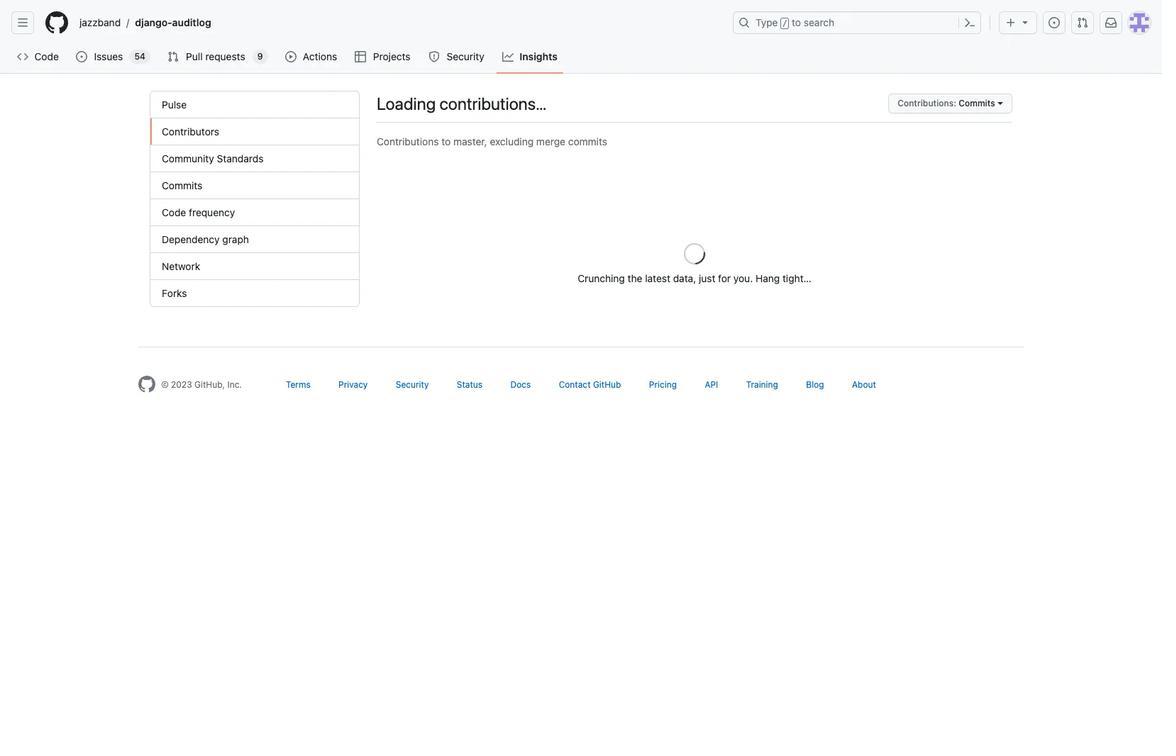 Task type: vqa. For each thing, say whether or not it's contained in the screenshot.
requests
yes



Task type: describe. For each thing, give the bounding box(es) containing it.
github
[[593, 380, 621, 390]]

insights link
[[497, 46, 563, 67]]

crunching
[[578, 273, 625, 285]]

api
[[705, 380, 718, 390]]

dependency graph
[[162, 233, 249, 246]]

code frequency link
[[150, 199, 359, 226]]

merge
[[536, 136, 566, 148]]

master,
[[453, 136, 487, 148]]

0 horizontal spatial to
[[442, 136, 451, 148]]

table image
[[355, 51, 367, 62]]

shield image
[[429, 51, 440, 62]]

standards
[[217, 153, 264, 165]]

training link
[[746, 380, 778, 390]]

auditlog
[[172, 16, 211, 28]]

issue opened image
[[76, 51, 88, 62]]

©
[[161, 380, 169, 390]]

code image
[[17, 51, 28, 62]]

training
[[746, 380, 778, 390]]

jazzband link
[[74, 11, 126, 34]]

you.
[[734, 273, 753, 285]]

about link
[[852, 380, 876, 390]]

0 vertical spatial commits
[[959, 98, 996, 109]]

0 vertical spatial security link
[[423, 46, 491, 67]]

git pull request image
[[168, 51, 179, 62]]

docs
[[511, 380, 531, 390]]

© 2023 github, inc.
[[161, 380, 242, 390]]

contributions: commits
[[898, 98, 996, 109]]

network link
[[150, 253, 359, 280]]

contributions:
[[898, 98, 957, 109]]

github,
[[194, 380, 225, 390]]

crunching the latest data, just for you. hang tight…
[[578, 273, 812, 285]]

blog
[[806, 380, 824, 390]]

frequency
[[189, 207, 235, 219]]

pricing
[[649, 380, 677, 390]]

loading contributions…
[[377, 94, 547, 114]]

projects
[[373, 50, 411, 62]]

actions link
[[279, 46, 344, 67]]

network
[[162, 260, 200, 273]]

type / to search
[[756, 16, 835, 28]]

contact github link
[[559, 380, 621, 390]]

status link
[[457, 380, 483, 390]]

0 horizontal spatial homepage image
[[45, 11, 68, 34]]

1 vertical spatial homepage image
[[138, 376, 155, 393]]

jazzband / django-auditlog
[[79, 16, 211, 29]]

0 horizontal spatial security
[[396, 380, 429, 390]]

contact github
[[559, 380, 621, 390]]

plus image
[[1006, 17, 1017, 28]]

latest
[[645, 273, 671, 285]]

commits
[[568, 136, 607, 148]]

git pull request image
[[1077, 17, 1089, 28]]

contact
[[559, 380, 591, 390]]

blog link
[[806, 380, 824, 390]]

9
[[257, 51, 263, 62]]

54
[[134, 51, 146, 62]]

graph
[[222, 233, 249, 246]]

insights element
[[150, 91, 360, 307]]

1 vertical spatial security link
[[396, 380, 429, 390]]

inc.
[[227, 380, 242, 390]]

terms link
[[286, 380, 311, 390]]



Task type: locate. For each thing, give the bounding box(es) containing it.
api link
[[705, 380, 718, 390]]

code up dependency at left top
[[162, 207, 186, 219]]

1 vertical spatial to
[[442, 136, 451, 148]]

pulse link
[[150, 92, 359, 119]]

for
[[718, 273, 731, 285]]

community standards link
[[150, 145, 359, 172]]

code for code frequency
[[162, 207, 186, 219]]

1 horizontal spatial /
[[783, 18, 788, 28]]

forks link
[[150, 280, 359, 307]]

excluding
[[490, 136, 534, 148]]

pull
[[186, 50, 203, 62]]

0 horizontal spatial commits
[[162, 180, 203, 192]]

commits down the community
[[162, 180, 203, 192]]

contributions
[[377, 136, 439, 148]]

play image
[[285, 51, 296, 62]]

code frequency
[[162, 207, 235, 219]]

notifications image
[[1106, 17, 1117, 28]]

django-auditlog link
[[129, 11, 217, 34]]

commits inside insights element
[[162, 180, 203, 192]]

/ for jazzband
[[126, 17, 129, 29]]

/ inside type / to search
[[783, 18, 788, 28]]

code
[[34, 50, 59, 62], [162, 207, 186, 219]]

to left search
[[792, 16, 801, 28]]

0 vertical spatial homepage image
[[45, 11, 68, 34]]

1 vertical spatial commits
[[162, 180, 203, 192]]

code right code image on the left top
[[34, 50, 59, 62]]

commits link
[[150, 172, 359, 199]]

homepage image
[[45, 11, 68, 34], [138, 376, 155, 393]]

django-
[[135, 16, 172, 28]]

1 horizontal spatial homepage image
[[138, 376, 155, 393]]

docs link
[[511, 380, 531, 390]]

actions
[[303, 50, 337, 62]]

privacy link
[[339, 380, 368, 390]]

type
[[756, 16, 778, 28]]

issues
[[94, 50, 123, 62]]

data,
[[673, 273, 696, 285]]

contributors
[[162, 126, 219, 138]]

dependency graph link
[[150, 226, 359, 253]]

tight…
[[783, 273, 812, 285]]

jazzband
[[79, 16, 121, 28]]

insights
[[520, 50, 558, 62]]

just
[[699, 273, 716, 285]]

1 vertical spatial security
[[396, 380, 429, 390]]

command palette image
[[965, 17, 976, 28]]

list containing jazzband
[[74, 11, 725, 34]]

security link up "loading contributions…"
[[423, 46, 491, 67]]

about
[[852, 380, 876, 390]]

search
[[804, 16, 835, 28]]

2023
[[171, 380, 192, 390]]

list
[[74, 11, 725, 34]]

1 horizontal spatial commits
[[959, 98, 996, 109]]

projects link
[[349, 46, 417, 67]]

security link left 'status' link
[[396, 380, 429, 390]]

1 horizontal spatial to
[[792, 16, 801, 28]]

0 horizontal spatial /
[[126, 17, 129, 29]]

to left the master, at top
[[442, 136, 451, 148]]

loading
[[377, 94, 436, 114]]

1 horizontal spatial code
[[162, 207, 186, 219]]

dependency
[[162, 233, 220, 246]]

/ inside the 'jazzband / django-auditlog'
[[126, 17, 129, 29]]

status
[[457, 380, 483, 390]]

privacy
[[339, 380, 368, 390]]

/
[[126, 17, 129, 29], [783, 18, 788, 28]]

contributors link
[[150, 119, 359, 145]]

/ for type
[[783, 18, 788, 28]]

pulse
[[162, 99, 187, 111]]

0 horizontal spatial code
[[34, 50, 59, 62]]

0 vertical spatial security
[[447, 50, 485, 62]]

commits
[[959, 98, 996, 109], [162, 180, 203, 192]]

/ left django-
[[126, 17, 129, 29]]

homepage image up the "code" link
[[45, 11, 68, 34]]

commits right contributions:
[[959, 98, 996, 109]]

to
[[792, 16, 801, 28], [442, 136, 451, 148]]

terms
[[286, 380, 311, 390]]

hang
[[756, 273, 780, 285]]

code link
[[11, 46, 65, 67]]

triangle down image
[[1020, 16, 1031, 28]]

code inside insights element
[[162, 207, 186, 219]]

requests
[[205, 50, 245, 62]]

code for code
[[34, 50, 59, 62]]

security link
[[423, 46, 491, 67], [396, 380, 429, 390]]

1 horizontal spatial security
[[447, 50, 485, 62]]

forks
[[162, 287, 187, 299]]

0 vertical spatial code
[[34, 50, 59, 62]]

the
[[628, 273, 643, 285]]

0 vertical spatial to
[[792, 16, 801, 28]]

security right shield icon
[[447, 50, 485, 62]]

homepage image left ©
[[138, 376, 155, 393]]

1 vertical spatial code
[[162, 207, 186, 219]]

community standards
[[162, 153, 264, 165]]

security
[[447, 50, 485, 62], [396, 380, 429, 390]]

contributions…
[[440, 94, 547, 114]]

security left 'status' link
[[396, 380, 429, 390]]

/ right type
[[783, 18, 788, 28]]

contributions to master, excluding merge commits
[[377, 136, 607, 148]]

issue opened image
[[1049, 17, 1060, 28]]

graph image
[[503, 51, 514, 62]]

community
[[162, 153, 214, 165]]

pull requests
[[186, 50, 245, 62]]

pricing link
[[649, 380, 677, 390]]



